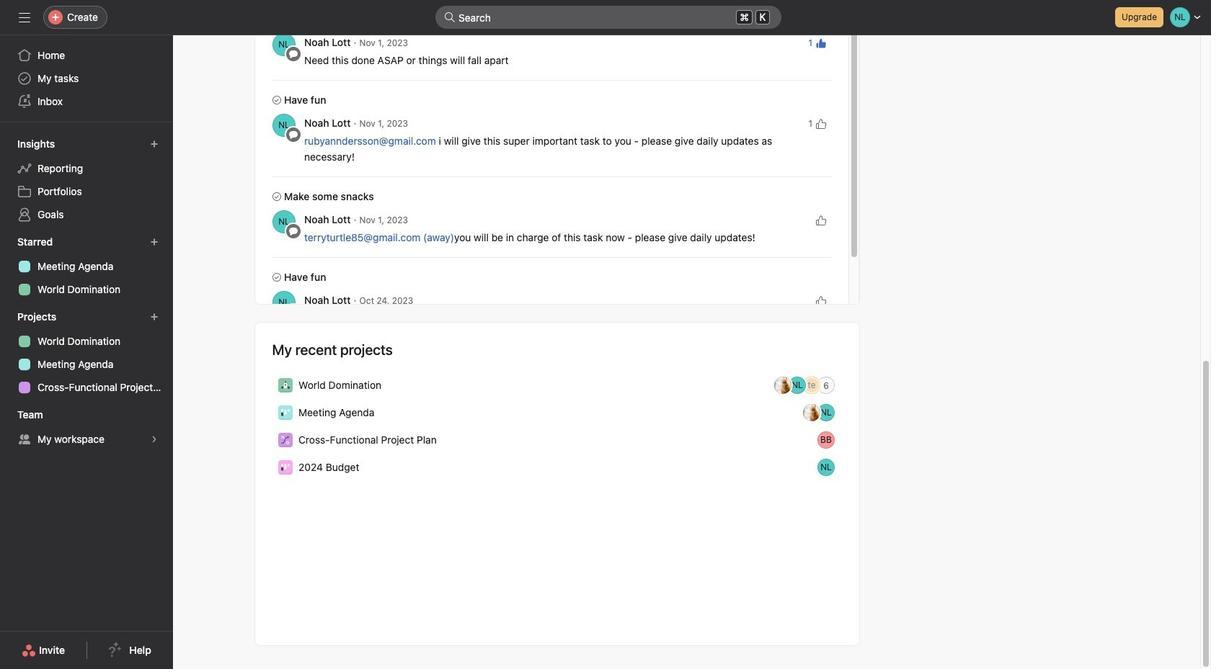 Task type: locate. For each thing, give the bounding box(es) containing it.
0 vertical spatial board image
[[281, 409, 289, 417]]

Search tasks, projects, and more text field
[[435, 6, 782, 29]]

board image up line_and_symbols image
[[281, 409, 289, 417]]

0 likes. click to like this task image
[[815, 215, 827, 226]]

1 vertical spatial toggle owner popover image
[[272, 211, 295, 234]]

2 toggle owner popover image from the top
[[272, 211, 295, 234]]

rocket image
[[281, 381, 289, 390]]

2 vertical spatial toggle owner popover image
[[272, 291, 295, 314]]

toggle owner popover image for 0 likes. click to like this task icon
[[272, 211, 295, 234]]

1 toggle owner popover image from the top
[[272, 114, 295, 137]]

1 board image from the top
[[281, 409, 289, 417]]

0 vertical spatial toggle owner popover image
[[272, 114, 295, 137]]

1 vertical spatial board image
[[281, 464, 289, 472]]

board image down line_and_symbols image
[[281, 464, 289, 472]]

teams element
[[0, 402, 173, 454]]

toggle owner popover image
[[272, 33, 295, 56]]

None field
[[435, 6, 782, 29]]

toggle owner popover image
[[272, 114, 295, 137], [272, 211, 295, 234], [272, 291, 295, 314]]

add items to starred image
[[150, 238, 159, 247]]

board image
[[281, 409, 289, 417], [281, 464, 289, 472]]

new project or portfolio image
[[150, 313, 159, 322]]



Task type: describe. For each thing, give the bounding box(es) containing it.
hide sidebar image
[[19, 12, 30, 23]]

0 likes. click to like this task image
[[815, 296, 827, 307]]

3 toggle owner popover image from the top
[[272, 291, 295, 314]]

see details, my workspace image
[[150, 435, 159, 444]]

2 board image from the top
[[281, 464, 289, 472]]

projects element
[[0, 304, 173, 402]]

1 like. click to like this task image
[[815, 118, 827, 130]]

line_and_symbols image
[[281, 436, 289, 445]]

new insights image
[[150, 140, 159, 149]]

1 like. you liked this task image
[[815, 37, 827, 49]]

starred element
[[0, 229, 173, 304]]

insights element
[[0, 131, 173, 229]]

toggle owner popover image for 1 like. click to like this task image
[[272, 114, 295, 137]]

prominent image
[[444, 12, 456, 23]]

global element
[[0, 35, 173, 122]]



Task type: vqa. For each thing, say whether or not it's contained in the screenshot.
0 Comments. Click To Go To Subtask Details And Comments icon
no



